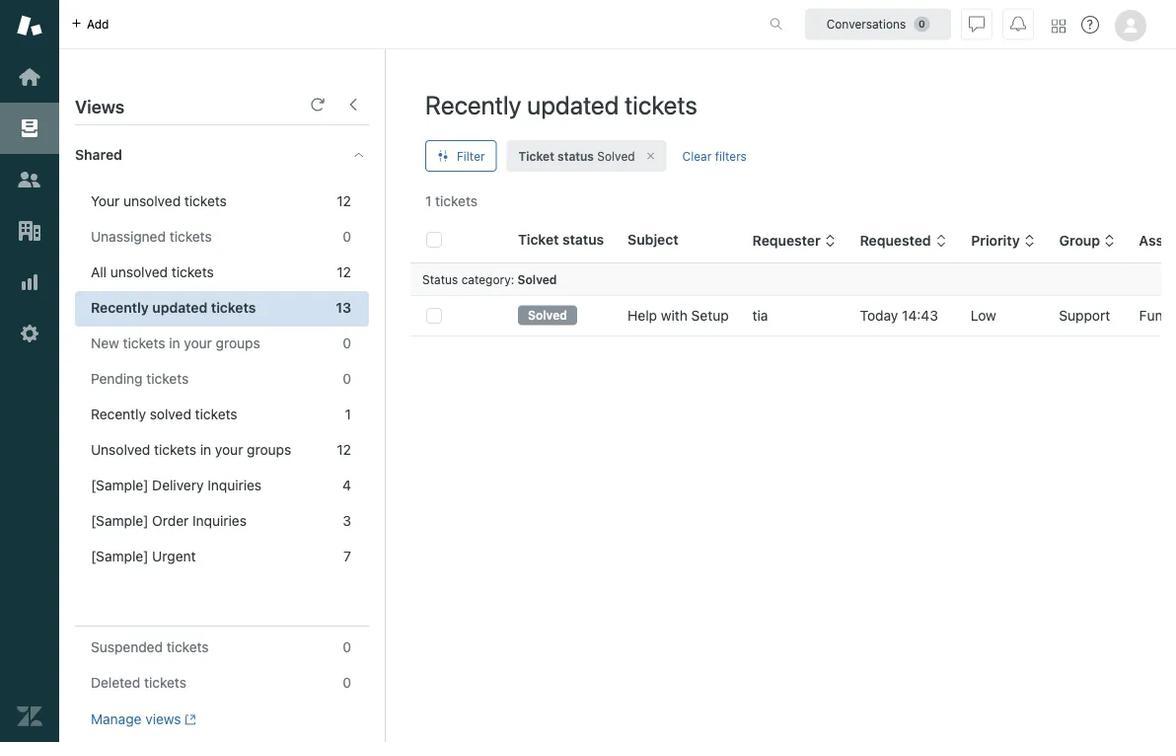 Task type: locate. For each thing, give the bounding box(es) containing it.
0 for suspended tickets
[[343, 639, 351, 655]]

ticket up status category: solved
[[518, 231, 559, 248]]

1 vertical spatial updated
[[152, 300, 208, 316]]

0 vertical spatial solved
[[598, 149, 635, 163]]

[sample] up [sample] urgent
[[91, 513, 148, 529]]

requester
[[753, 233, 821, 249]]

0 for pending tickets
[[343, 371, 351, 387]]

recently updated tickets up new tickets in your groups
[[91, 300, 256, 316]]

requester button
[[753, 232, 837, 250]]

solved
[[598, 149, 635, 163], [518, 272, 557, 286], [528, 308, 568, 322]]

row
[[411, 296, 1177, 336]]

your up pending tickets
[[184, 335, 212, 351]]

your up [sample] delivery inquiries
[[215, 442, 243, 458]]

[sample] left urgent
[[91, 548, 148, 565]]

1 for 1
[[345, 406, 351, 423]]

1 0 from the top
[[343, 229, 351, 245]]

0
[[343, 229, 351, 245], [343, 335, 351, 351], [343, 371, 351, 387], [343, 639, 351, 655], [343, 675, 351, 691]]

inquiries for [sample] order inquiries
[[193, 513, 247, 529]]

3 12 from the top
[[337, 442, 351, 458]]

0 vertical spatial ticket
[[519, 149, 555, 163]]

4 0 from the top
[[343, 639, 351, 655]]

0 horizontal spatial 1
[[345, 406, 351, 423]]

recently updated tickets
[[425, 89, 698, 119], [91, 300, 256, 316]]

category:
[[462, 272, 515, 286]]

filters
[[715, 149, 747, 163]]

ticket
[[519, 149, 555, 163], [518, 231, 559, 248]]

shared heading
[[59, 125, 385, 185]]

2 vertical spatial 12
[[337, 442, 351, 458]]

[sample]
[[91, 477, 148, 494], [91, 513, 148, 529], [91, 548, 148, 565]]

manage views
[[91, 711, 181, 728]]

remove image
[[645, 150, 657, 162]]

1 vertical spatial 1
[[345, 406, 351, 423]]

1 up 4
[[345, 406, 351, 423]]

13
[[336, 300, 351, 316]]

0 vertical spatial groups
[[216, 335, 260, 351]]

14:43
[[902, 307, 939, 324]]

in up delivery
[[200, 442, 211, 458]]

status left subject
[[563, 231, 604, 248]]

0 vertical spatial inquiries
[[208, 477, 262, 494]]

solved for status category: solved
[[518, 272, 557, 286]]

1 horizontal spatial updated
[[527, 89, 619, 119]]

ticket for ticket status solved
[[519, 149, 555, 163]]

pending
[[91, 371, 143, 387]]

4
[[343, 477, 351, 494]]

your unsolved tickets
[[91, 193, 227, 209]]

1 vertical spatial [sample]
[[91, 513, 148, 529]]

low
[[971, 307, 997, 324]]

1 ticket from the top
[[519, 149, 555, 163]]

1 tickets
[[425, 193, 478, 209]]

tia
[[753, 307, 768, 324]]

unsolved up unassigned tickets
[[123, 193, 181, 209]]

suspended
[[91, 639, 163, 655]]

1 12 from the top
[[337, 193, 351, 209]]

1
[[425, 193, 432, 209], [345, 406, 351, 423]]

3 [sample] from the top
[[91, 548, 148, 565]]

2 [sample] from the top
[[91, 513, 148, 529]]

1 vertical spatial recently
[[91, 300, 149, 316]]

unsolved
[[123, 193, 181, 209], [110, 264, 168, 280]]

1 vertical spatial recently updated tickets
[[91, 300, 256, 316]]

inquiries down unsolved tickets in your groups
[[208, 477, 262, 494]]

priority
[[971, 233, 1020, 249]]

1 vertical spatial groups
[[247, 442, 291, 458]]

2 12 from the top
[[337, 264, 351, 280]]

unassigned
[[91, 229, 166, 245]]

[sample] delivery inquiries
[[91, 477, 262, 494]]

unsolved
[[91, 442, 150, 458]]

assign button
[[1140, 232, 1177, 250]]

0 vertical spatial 12
[[337, 193, 351, 209]]

inquiries right the order
[[193, 513, 247, 529]]

0 horizontal spatial your
[[184, 335, 212, 351]]

1 for 1 tickets
[[425, 193, 432, 209]]

1 horizontal spatial your
[[215, 442, 243, 458]]

main element
[[0, 0, 59, 742]]

status left remove image
[[558, 149, 594, 163]]

clear filters button
[[671, 140, 759, 172]]

inquiries
[[208, 477, 262, 494], [193, 513, 247, 529]]

updated up new tickets in your groups
[[152, 300, 208, 316]]

0 horizontal spatial in
[[169, 335, 180, 351]]

1 vertical spatial inquiries
[[193, 513, 247, 529]]

solved down status category: solved
[[528, 308, 568, 322]]

0 vertical spatial in
[[169, 335, 180, 351]]

button displays agent's chat status as invisible. image
[[969, 16, 985, 32]]

solved for ticket status solved
[[598, 149, 635, 163]]

filter
[[457, 149, 485, 163]]

0 vertical spatial recently
[[425, 89, 522, 119]]

recently for 13
[[91, 300, 149, 316]]

manage
[[91, 711, 142, 728]]

1 vertical spatial solved
[[518, 272, 557, 286]]

deleted
[[91, 675, 140, 691]]

3
[[343, 513, 351, 529]]

0 vertical spatial your
[[184, 335, 212, 351]]

views
[[145, 711, 181, 728]]

unassigned tickets
[[91, 229, 212, 245]]

in up pending tickets
[[169, 335, 180, 351]]

1 vertical spatial your
[[215, 442, 243, 458]]

[sample] down unsolved
[[91, 477, 148, 494]]

recently up filter
[[425, 89, 522, 119]]

(opens in a new tab) image
[[181, 714, 196, 726]]

1 vertical spatial ticket
[[518, 231, 559, 248]]

clear filters
[[683, 149, 747, 163]]

2 vertical spatial [sample]
[[91, 548, 148, 565]]

2 ticket from the top
[[518, 231, 559, 248]]

0 horizontal spatial recently updated tickets
[[91, 300, 256, 316]]

updated up ticket status solved
[[527, 89, 619, 119]]

0 vertical spatial 1
[[425, 193, 432, 209]]

in for new
[[169, 335, 180, 351]]

1 vertical spatial 12
[[337, 264, 351, 280]]

12 up 4
[[337, 442, 351, 458]]

solved left remove image
[[598, 149, 635, 163]]

3 0 from the top
[[343, 371, 351, 387]]

1 vertical spatial status
[[563, 231, 604, 248]]

1 horizontal spatial in
[[200, 442, 211, 458]]

help with setup
[[628, 307, 729, 324]]

group
[[1059, 233, 1100, 249]]

5 0 from the top
[[343, 675, 351, 691]]

1 horizontal spatial 1
[[425, 193, 432, 209]]

with
[[661, 307, 688, 324]]

tickets up unsolved tickets in your groups
[[195, 406, 237, 423]]

tickets up [sample] delivery inquiries
[[154, 442, 196, 458]]

unsolved for your
[[123, 193, 181, 209]]

2 0 from the top
[[343, 335, 351, 351]]

your
[[184, 335, 212, 351], [215, 442, 243, 458]]

solved
[[150, 406, 191, 423]]

0 horizontal spatial updated
[[152, 300, 208, 316]]

1 [sample] from the top
[[91, 477, 148, 494]]

1 vertical spatial unsolved
[[110, 264, 168, 280]]

groups
[[216, 335, 260, 351], [247, 442, 291, 458]]

recently up new
[[91, 300, 149, 316]]

support
[[1059, 307, 1111, 324]]

12 down collapse views pane image
[[337, 193, 351, 209]]

status category: solved
[[423, 272, 557, 286]]

1 vertical spatial in
[[200, 442, 211, 458]]

recently
[[425, 89, 522, 119], [91, 300, 149, 316], [91, 406, 146, 423]]

0 for deleted tickets
[[343, 675, 351, 691]]

0 vertical spatial status
[[558, 149, 594, 163]]

shared button
[[59, 125, 333, 185]]

zendesk image
[[17, 704, 42, 730]]

subject
[[628, 231, 679, 248]]

ticket right filter
[[519, 149, 555, 163]]

tickets
[[625, 89, 698, 119], [185, 193, 227, 209], [435, 193, 478, 209], [170, 229, 212, 245], [172, 264, 214, 280], [211, 300, 256, 316], [123, 335, 165, 351], [146, 371, 189, 387], [195, 406, 237, 423], [154, 442, 196, 458], [167, 639, 209, 655], [144, 675, 186, 691]]

recently updated tickets up ticket status solved
[[425, 89, 698, 119]]

12 up the 13
[[337, 264, 351, 280]]

12
[[337, 193, 351, 209], [337, 264, 351, 280], [337, 442, 351, 458]]

solved down ticket status
[[518, 272, 557, 286]]

unsolved down unassigned
[[110, 264, 168, 280]]

conversations
[[827, 17, 907, 31]]

1 horizontal spatial recently updated tickets
[[425, 89, 698, 119]]

2 vertical spatial recently
[[91, 406, 146, 423]]

add
[[87, 17, 109, 31]]

new tickets in your groups
[[91, 335, 260, 351]]

0 vertical spatial [sample]
[[91, 477, 148, 494]]

tickets up new tickets in your groups
[[211, 300, 256, 316]]

priority button
[[971, 232, 1036, 250]]

[sample] for [sample] order inquiries
[[91, 513, 148, 529]]

get help image
[[1082, 16, 1100, 34]]

today 14:43
[[860, 307, 939, 324]]

1 down filter button
[[425, 193, 432, 209]]

status
[[558, 149, 594, 163], [563, 231, 604, 248]]

recently down pending
[[91, 406, 146, 423]]

updated
[[527, 89, 619, 119], [152, 300, 208, 316]]

0 vertical spatial unsolved
[[123, 193, 181, 209]]

in
[[169, 335, 180, 351], [200, 442, 211, 458]]

group button
[[1059, 232, 1116, 250]]



Task type: describe. For each thing, give the bounding box(es) containing it.
get started image
[[17, 64, 42, 90]]

tickets down unassigned tickets
[[172, 264, 214, 280]]

zendesk products image
[[1052, 19, 1066, 33]]

row containing help with setup
[[411, 296, 1177, 336]]

tickets down shared dropdown button
[[185, 193, 227, 209]]

zendesk support image
[[17, 13, 42, 38]]

requested
[[860, 233, 932, 249]]

collapse views pane image
[[346, 97, 361, 113]]

tickets up views
[[144, 675, 186, 691]]

order
[[152, 513, 189, 529]]

tickets down 'your unsolved tickets'
[[170, 229, 212, 245]]

unsolved for all
[[110, 264, 168, 280]]

0 vertical spatial recently updated tickets
[[425, 89, 698, 119]]

new
[[91, 335, 119, 351]]

status for ticket status
[[563, 231, 604, 248]]

admin image
[[17, 321, 42, 346]]

setup
[[692, 307, 729, 324]]

organizations image
[[17, 218, 42, 244]]

12 for all unsolved tickets
[[337, 264, 351, 280]]

recently for 1
[[91, 406, 146, 423]]

tickets down filter button
[[435, 193, 478, 209]]

7
[[344, 548, 351, 565]]

add button
[[59, 0, 121, 48]]

recently solved tickets
[[91, 406, 237, 423]]

0 for unassigned tickets
[[343, 229, 351, 245]]

0 vertical spatial updated
[[527, 89, 619, 119]]

12 for your unsolved tickets
[[337, 193, 351, 209]]

status for ticket status solved
[[558, 149, 594, 163]]

delivery
[[152, 477, 204, 494]]

help with setup link
[[628, 306, 729, 326]]

[sample] urgent
[[91, 548, 196, 565]]

conversations button
[[806, 8, 952, 40]]

help
[[628, 307, 657, 324]]

funky
[[1140, 307, 1177, 324]]

tickets up deleted tickets
[[167, 639, 209, 655]]

0 for new tickets in your groups
[[343, 335, 351, 351]]

inquiries for [sample] delivery inquiries
[[208, 477, 262, 494]]

pending tickets
[[91, 371, 189, 387]]

clear
[[683, 149, 712, 163]]

in for unsolved
[[200, 442, 211, 458]]

your
[[91, 193, 120, 209]]

groups for new tickets in your groups
[[216, 335, 260, 351]]

deleted tickets
[[91, 675, 186, 691]]

urgent
[[152, 548, 196, 565]]

ticket status solved
[[519, 149, 635, 163]]

assign
[[1140, 233, 1177, 249]]

ticket status
[[518, 231, 604, 248]]

tickets up remove image
[[625, 89, 698, 119]]

tickets up pending tickets
[[123, 335, 165, 351]]

tickets up 'solved'
[[146, 371, 189, 387]]

suspended tickets
[[91, 639, 209, 655]]

ticket for ticket status
[[518, 231, 559, 248]]

[sample] for [sample] delivery inquiries
[[91, 477, 148, 494]]

12 for unsolved tickets in your groups
[[337, 442, 351, 458]]

manage views link
[[91, 711, 196, 729]]

notifications image
[[1011, 16, 1027, 32]]

groups for unsolved tickets in your groups
[[247, 442, 291, 458]]

filter button
[[425, 140, 497, 172]]

2 vertical spatial solved
[[528, 308, 568, 322]]

today
[[860, 307, 899, 324]]

unsolved tickets in your groups
[[91, 442, 291, 458]]

views
[[75, 96, 124, 117]]

shared
[[75, 147, 122, 163]]

reporting image
[[17, 269, 42, 295]]

[sample] order inquiries
[[91, 513, 247, 529]]

status
[[423, 272, 458, 286]]

all unsolved tickets
[[91, 264, 214, 280]]

your for new tickets in your groups
[[184, 335, 212, 351]]

all
[[91, 264, 107, 280]]

views image
[[17, 115, 42, 141]]

requested button
[[860, 232, 948, 250]]

customers image
[[17, 167, 42, 192]]

[sample] for [sample] urgent
[[91, 548, 148, 565]]

your for unsolved tickets in your groups
[[215, 442, 243, 458]]

refresh views pane image
[[310, 97, 326, 113]]



Task type: vqa. For each thing, say whether or not it's contained in the screenshot.


